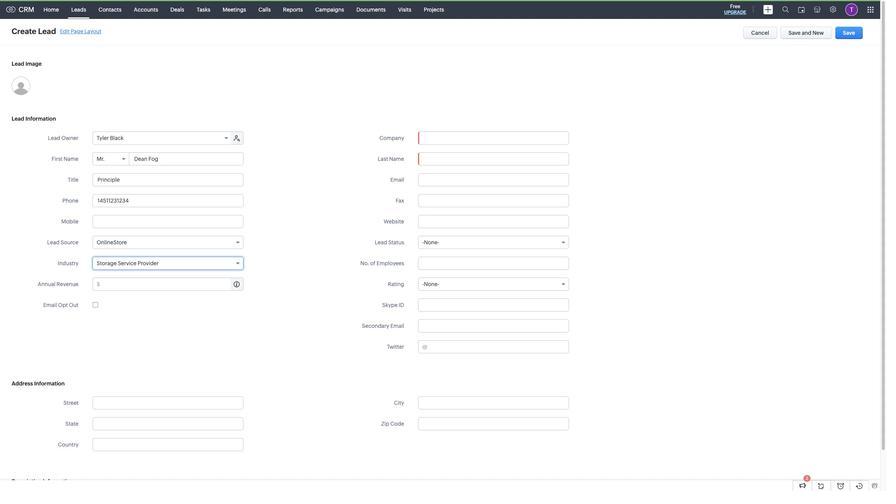 Task type: describe. For each thing, give the bounding box(es) containing it.
information for address information
[[34, 381, 65, 387]]

storage service provider
[[97, 261, 159, 267]]

last
[[378, 156, 388, 162]]

fax
[[396, 198, 404, 204]]

lead status
[[375, 240, 404, 246]]

employees
[[377, 261, 404, 267]]

skype id
[[382, 303, 404, 309]]

create menu element
[[759, 0, 778, 19]]

industry
[[58, 261, 79, 267]]

twitter
[[387, 344, 404, 351]]

and
[[802, 30, 812, 36]]

calendar image
[[799, 6, 805, 13]]

onlinestore
[[97, 240, 127, 246]]

search element
[[778, 0, 794, 19]]

contacts link
[[92, 0, 128, 19]]

edit
[[60, 28, 70, 34]]

state
[[65, 421, 79, 428]]

city
[[394, 401, 404, 407]]

meetings
[[223, 6, 246, 13]]

storage
[[97, 261, 117, 267]]

accounts link
[[128, 0, 164, 19]]

mobile
[[61, 219, 79, 225]]

id
[[399, 303, 404, 309]]

layout
[[85, 28, 101, 34]]

lead for lead owner
[[48, 135, 60, 141]]

create lead edit page layout
[[12, 27, 101, 36]]

no. of employees
[[361, 261, 404, 267]]

deals link
[[164, 0, 191, 19]]

lead source
[[47, 240, 79, 246]]

-none- for lead status
[[423, 240, 440, 246]]

upgrade
[[725, 10, 747, 15]]

zip code
[[382, 421, 404, 428]]

documents
[[357, 6, 386, 13]]

-none- for rating
[[423, 282, 440, 288]]

address information
[[12, 381, 65, 387]]

- for rating
[[423, 282, 424, 288]]

cancel
[[752, 30, 770, 36]]

status
[[389, 240, 404, 246]]

service
[[118, 261, 137, 267]]

tyler
[[97, 135, 109, 141]]

email for email
[[391, 177, 404, 183]]

home
[[44, 6, 59, 13]]

lead owner
[[48, 135, 79, 141]]

image image
[[12, 77, 30, 95]]

calls link
[[252, 0, 277, 19]]

crm link
[[6, 5, 34, 14]]

email for email opt out
[[43, 303, 57, 309]]

first
[[52, 156, 63, 162]]

code
[[391, 421, 404, 428]]

projects link
[[418, 0, 451, 19]]

save and new button
[[781, 27, 833, 39]]

source
[[61, 240, 79, 246]]

lead for lead source
[[47, 240, 60, 246]]

lead for lead information
[[12, 116, 24, 122]]

contacts
[[99, 6, 122, 13]]

of
[[371, 261, 376, 267]]

save button
[[836, 27, 863, 39]]

none- for rating
[[424, 282, 440, 288]]

Tyler Black field
[[93, 132, 232, 144]]

page
[[71, 28, 83, 34]]

provider
[[138, 261, 159, 267]]

campaigns
[[315, 6, 344, 13]]

zip
[[382, 421, 390, 428]]

cancel button
[[744, 27, 778, 39]]

reports
[[283, 6, 303, 13]]

create
[[12, 27, 36, 36]]

secondary
[[362, 323, 390, 330]]

out
[[69, 303, 79, 309]]

name for last name
[[390, 156, 404, 162]]

documents link
[[351, 0, 392, 19]]

tyler black
[[97, 135, 124, 141]]

accounts
[[134, 6, 158, 13]]

website
[[384, 219, 404, 225]]

Storage Service Provider field
[[92, 257, 244, 270]]

new
[[813, 30, 825, 36]]

annual
[[38, 282, 55, 288]]



Task type: locate. For each thing, give the bounding box(es) containing it.
search image
[[783, 6, 790, 13]]

2 none- from the top
[[424, 282, 440, 288]]

edit page layout link
[[60, 28, 101, 34]]

lead information
[[12, 116, 56, 122]]

save for save and new
[[789, 30, 801, 36]]

OnlineStore field
[[92, 236, 244, 249]]

information for description information
[[43, 479, 73, 485]]

None field
[[419, 132, 569, 144], [93, 439, 243, 452], [419, 132, 569, 144], [93, 439, 243, 452]]

2 -none- field from the top
[[418, 278, 569, 291]]

title
[[68, 177, 79, 183]]

0 horizontal spatial save
[[789, 30, 801, 36]]

2 vertical spatial email
[[391, 323, 404, 330]]

information right description
[[43, 479, 73, 485]]

owner
[[61, 135, 79, 141]]

information right address at left
[[34, 381, 65, 387]]

profile image
[[846, 3, 858, 16]]

1 save from the left
[[789, 30, 801, 36]]

0 horizontal spatial name
[[64, 156, 79, 162]]

save down profile image
[[844, 30, 856, 36]]

2 - from the top
[[423, 282, 424, 288]]

leads
[[71, 6, 86, 13]]

information for lead information
[[25, 116, 56, 122]]

secondary email
[[362, 323, 404, 330]]

visits
[[398, 6, 412, 13]]

skype
[[382, 303, 398, 309]]

-none- field for lead status
[[418, 236, 569, 249]]

none- right rating
[[424, 282, 440, 288]]

visits link
[[392, 0, 418, 19]]

0 vertical spatial information
[[25, 116, 56, 122]]

lead image
[[12, 61, 42, 67]]

create menu image
[[764, 5, 774, 14]]

lead left owner at the top left
[[48, 135, 60, 141]]

1 horizontal spatial save
[[844, 30, 856, 36]]

save left and
[[789, 30, 801, 36]]

name right first
[[64, 156, 79, 162]]

street
[[63, 401, 79, 407]]

name
[[64, 156, 79, 162], [390, 156, 404, 162]]

1 - from the top
[[423, 240, 424, 246]]

lead for lead image
[[12, 61, 24, 67]]

email left opt
[[43, 303, 57, 309]]

- for lead status
[[423, 240, 424, 246]]

projects
[[424, 6, 444, 13]]

information
[[25, 116, 56, 122], [34, 381, 65, 387], [43, 479, 73, 485]]

reports link
[[277, 0, 309, 19]]

crm
[[19, 5, 34, 14]]

None text field
[[419, 132, 569, 144], [418, 194, 569, 208], [92, 215, 244, 229], [418, 215, 569, 229], [101, 279, 243, 291], [418, 320, 569, 333], [419, 132, 569, 144], [418, 194, 569, 208], [92, 215, 244, 229], [418, 215, 569, 229], [101, 279, 243, 291], [418, 320, 569, 333]]

-none- right rating
[[423, 282, 440, 288]]

company
[[380, 135, 404, 141]]

0 vertical spatial email
[[391, 177, 404, 183]]

country
[[58, 442, 79, 449]]

last name
[[378, 156, 404, 162]]

description information
[[12, 479, 73, 485]]

name for first name
[[64, 156, 79, 162]]

information up lead owner
[[25, 116, 56, 122]]

0 vertical spatial -none- field
[[418, 236, 569, 249]]

lead left edit
[[38, 27, 56, 36]]

image
[[25, 61, 42, 67]]

tasks link
[[191, 0, 217, 19]]

- right rating
[[423, 282, 424, 288]]

free upgrade
[[725, 3, 747, 15]]

1 vertical spatial -
[[423, 282, 424, 288]]

first name
[[52, 156, 79, 162]]

-none- right status
[[423, 240, 440, 246]]

lead left status
[[375, 240, 387, 246]]

1 none- from the top
[[424, 240, 440, 246]]

email opt out
[[43, 303, 79, 309]]

lead down image
[[12, 116, 24, 122]]

tasks
[[197, 6, 210, 13]]

- right status
[[423, 240, 424, 246]]

calls
[[259, 6, 271, 13]]

-none-
[[423, 240, 440, 246], [423, 282, 440, 288]]

address
[[12, 381, 33, 387]]

Mr. field
[[93, 153, 129, 165]]

phone
[[62, 198, 79, 204]]

2 vertical spatial information
[[43, 479, 73, 485]]

1 name from the left
[[64, 156, 79, 162]]

email up twitter
[[391, 323, 404, 330]]

1 vertical spatial -none- field
[[418, 278, 569, 291]]

1 -none- from the top
[[423, 240, 440, 246]]

black
[[110, 135, 124, 141]]

save for save
[[844, 30, 856, 36]]

save
[[789, 30, 801, 36], [844, 30, 856, 36]]

email up fax
[[391, 177, 404, 183]]

-None- field
[[418, 236, 569, 249], [418, 278, 569, 291]]

1 vertical spatial -none-
[[423, 282, 440, 288]]

save and new
[[789, 30, 825, 36]]

opt
[[58, 303, 68, 309]]

revenue
[[57, 282, 79, 288]]

rating
[[388, 282, 404, 288]]

meetings link
[[217, 0, 252, 19]]

profile element
[[841, 0, 863, 19]]

email
[[391, 177, 404, 183], [43, 303, 57, 309], [391, 323, 404, 330]]

2 name from the left
[[390, 156, 404, 162]]

None text field
[[418, 153, 569, 166], [130, 153, 243, 165], [92, 174, 244, 187], [418, 174, 569, 187], [92, 194, 244, 208], [418, 257, 569, 270], [418, 299, 569, 312], [429, 341, 569, 354], [92, 397, 244, 410], [418, 397, 569, 410], [92, 418, 244, 431], [418, 418, 569, 431], [93, 439, 243, 452], [418, 153, 569, 166], [130, 153, 243, 165], [92, 174, 244, 187], [418, 174, 569, 187], [92, 194, 244, 208], [418, 257, 569, 270], [418, 299, 569, 312], [429, 341, 569, 354], [92, 397, 244, 410], [418, 397, 569, 410], [92, 418, 244, 431], [418, 418, 569, 431], [93, 439, 243, 452]]

leads link
[[65, 0, 92, 19]]

lead for lead status
[[375, 240, 387, 246]]

none- right status
[[424, 240, 440, 246]]

2
[[807, 477, 809, 482]]

lead left source
[[47, 240, 60, 246]]

description
[[12, 479, 42, 485]]

deals
[[171, 6, 184, 13]]

home link
[[37, 0, 65, 19]]

2 -none- from the top
[[423, 282, 440, 288]]

0 vertical spatial -
[[423, 240, 424, 246]]

$
[[97, 282, 100, 288]]

1 vertical spatial email
[[43, 303, 57, 309]]

free
[[731, 3, 741, 9]]

no.
[[361, 261, 369, 267]]

0 vertical spatial -none-
[[423, 240, 440, 246]]

1 vertical spatial none-
[[424, 282, 440, 288]]

name right last
[[390, 156, 404, 162]]

1 vertical spatial information
[[34, 381, 65, 387]]

mr.
[[97, 156, 105, 162]]

1 horizontal spatial name
[[390, 156, 404, 162]]

2 save from the left
[[844, 30, 856, 36]]

0 vertical spatial none-
[[424, 240, 440, 246]]

annual revenue
[[38, 282, 79, 288]]

none- for lead status
[[424, 240, 440, 246]]

none-
[[424, 240, 440, 246], [424, 282, 440, 288]]

campaigns link
[[309, 0, 351, 19]]

lead left image on the top left of the page
[[12, 61, 24, 67]]

1 -none- field from the top
[[418, 236, 569, 249]]

-none- field for rating
[[418, 278, 569, 291]]

@
[[423, 344, 428, 351]]



Task type: vqa. For each thing, say whether or not it's contained in the screenshot.
Name corresponding to First Name
yes



